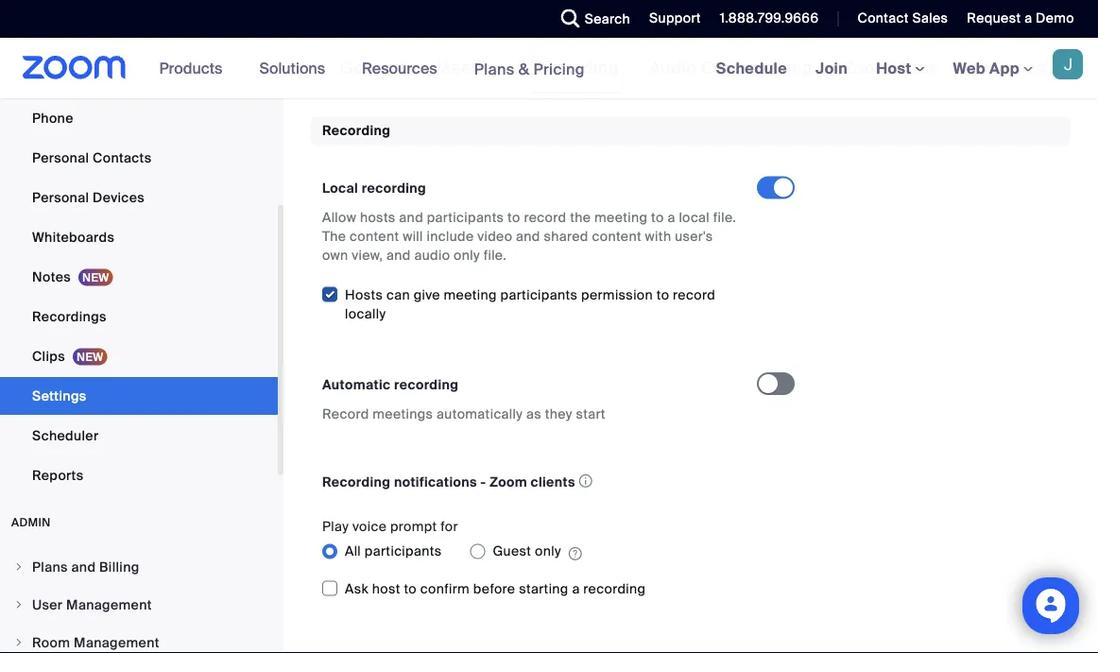 Task type: locate. For each thing, give the bounding box(es) containing it.
1 horizontal spatial plans
[[474, 59, 515, 79]]

request a demo
[[968, 9, 1075, 27]]

and down will
[[387, 247, 411, 264]]

allow hosts and participants to record the meeting to a local file. the content will include video and shared content with user's own view, and audio only file.
[[323, 209, 737, 264]]

1 personal from the top
[[32, 149, 89, 166]]

personal
[[32, 149, 89, 166], [32, 189, 89, 206]]

file. right the local
[[714, 209, 737, 226]]

recording notifications - zoom clients
[[323, 474, 576, 491]]

and
[[399, 209, 424, 226], [516, 228, 541, 245], [387, 247, 411, 264], [71, 558, 96, 576]]

2 vertical spatial participants
[[365, 543, 442, 560]]

settings
[[32, 387, 87, 405]]

local recording
[[323, 180, 427, 197]]

banner containing products
[[0, 38, 1099, 100]]

participants up the include
[[427, 209, 504, 226]]

2 vertical spatial recording
[[584, 580, 646, 598]]

0 vertical spatial right image
[[13, 562, 25, 573]]

0 vertical spatial participants
[[427, 209, 504, 226]]

recording up voice
[[323, 474, 391, 491]]

0 vertical spatial only
[[454, 247, 480, 264]]

recording for meetings
[[394, 376, 459, 393]]

to up with
[[652, 209, 665, 226]]

whiteboard
[[969, 57, 1064, 79]]

plans
[[474, 59, 515, 79], [32, 558, 68, 576]]

0 vertical spatial record
[[524, 209, 567, 226]]

scroll right image
[[1054, 57, 1072, 76]]

support
[[650, 9, 702, 27]]

0 vertical spatial personal
[[32, 149, 89, 166]]

2 personal from the top
[[32, 189, 89, 206]]

and left billing
[[71, 558, 96, 576]]

record down user's
[[673, 286, 716, 303]]

personal contacts
[[32, 149, 152, 166]]

1 right image from the top
[[13, 562, 25, 573]]

profile picture image
[[1054, 49, 1084, 79]]

personal menu menu
[[0, 0, 278, 497]]

0 vertical spatial management
[[66, 596, 152, 614]]

prompt
[[391, 518, 437, 536]]

1 horizontal spatial only
[[535, 543, 562, 560]]

confirm
[[421, 580, 470, 598]]

clips link
[[0, 338, 278, 375]]

request
[[968, 9, 1022, 27]]

1 vertical spatial personal
[[32, 189, 89, 206]]

meeting right give in the left top of the page
[[444, 286, 497, 303]]

plans up the "user"
[[32, 558, 68, 576]]

recording notifications - zoom clients application
[[323, 469, 741, 495]]

right image inside plans and billing menu item
[[13, 562, 25, 573]]

0 vertical spatial recording
[[362, 180, 427, 197]]

meeting
[[595, 209, 648, 226], [444, 286, 497, 303]]

recording down search button
[[534, 57, 619, 79]]

tabs of my account settings page tab list
[[337, 42, 1099, 95]]

with
[[646, 228, 672, 245]]

learn more about guest only image
[[569, 545, 582, 562]]

side navigation navigation
[[0, 0, 284, 654]]

recording up hosts
[[362, 180, 427, 197]]

recording inside application
[[323, 474, 391, 491]]

as
[[527, 405, 542, 423]]

1 vertical spatial participants
[[501, 286, 578, 303]]

participants down allow hosts and participants to record the meeting to a local file. the content will include video and shared content with user's own view, and audio only file.
[[501, 286, 578, 303]]

1 horizontal spatial content
[[592, 228, 642, 245]]

reports link
[[0, 457, 278, 495]]

1 vertical spatial file.
[[484, 247, 507, 264]]

admin
[[11, 515, 51, 530]]

0 vertical spatial recording
[[534, 57, 619, 79]]

right image for room management
[[13, 637, 25, 649]]

clips
[[32, 348, 65, 365]]

only
[[454, 247, 480, 264], [535, 543, 562, 560]]

personal up whiteboards
[[32, 189, 89, 206]]

0 horizontal spatial content
[[350, 228, 399, 245]]

a left "demo"
[[1025, 9, 1033, 27]]

banner
[[0, 38, 1099, 100]]

to right permission
[[657, 286, 670, 303]]

a left the local
[[668, 209, 676, 226]]

right image left 'room'
[[13, 637, 25, 649]]

contact sales
[[858, 9, 949, 27]]

1 content from the left
[[350, 228, 399, 245]]

can
[[387, 286, 410, 303]]

1 horizontal spatial record
[[673, 286, 716, 303]]

guest
[[493, 543, 532, 560]]

management down billing
[[66, 596, 152, 614]]

-
[[481, 474, 487, 491]]

right image inside room management menu item
[[13, 637, 25, 649]]

app
[[990, 58, 1020, 78]]

1 vertical spatial management
[[74, 634, 160, 652]]

plans for plans & pricing
[[474, 59, 515, 79]]

audio conferencing
[[650, 57, 814, 79]]

0 vertical spatial zoom
[[844, 57, 892, 79]]

right image inside user management menu item
[[13, 600, 25, 611]]

recording
[[362, 180, 427, 197], [394, 376, 459, 393], [584, 580, 646, 598]]

personal down phone
[[32, 149, 89, 166]]

a
[[1025, 9, 1033, 27], [668, 209, 676, 226], [573, 580, 580, 598]]

recording right starting
[[584, 580, 646, 598]]

products
[[159, 58, 223, 78]]

audio
[[415, 247, 450, 264]]

content left with
[[592, 228, 642, 245]]

before
[[474, 580, 516, 598]]

0 horizontal spatial plans
[[32, 558, 68, 576]]

local
[[323, 180, 359, 197]]

personal for personal devices
[[32, 189, 89, 206]]

plans inside menu item
[[32, 558, 68, 576]]

play voice prompt for option group
[[323, 537, 758, 567]]

0 horizontal spatial record
[[524, 209, 567, 226]]

notifications
[[394, 474, 477, 491]]

1 horizontal spatial file.
[[714, 209, 737, 226]]

recording up meetings
[[394, 376, 459, 393]]

participants down prompt
[[365, 543, 442, 560]]

settings link
[[0, 377, 278, 415]]

2 right image from the top
[[13, 600, 25, 611]]

file.
[[714, 209, 737, 226], [484, 247, 507, 264]]

0 horizontal spatial file.
[[484, 247, 507, 264]]

request a demo link
[[954, 0, 1099, 38], [968, 9, 1075, 27]]

zoom inside tabs of my account settings page tab list
[[844, 57, 892, 79]]

participants
[[427, 209, 504, 226], [501, 286, 578, 303], [365, 543, 442, 560]]

management for user management
[[66, 596, 152, 614]]

to right host
[[404, 580, 417, 598]]

the
[[323, 228, 346, 245]]

room management menu item
[[0, 625, 278, 654]]

product information navigation
[[145, 38, 600, 100]]

management down user management menu item
[[74, 634, 160, 652]]

right image for plans and billing
[[13, 562, 25, 573]]

right image down admin
[[13, 562, 25, 573]]

0 horizontal spatial only
[[454, 247, 480, 264]]

only down the include
[[454, 247, 480, 264]]

a right starting
[[573, 580, 580, 598]]

start
[[576, 405, 606, 423]]

0 vertical spatial a
[[1025, 9, 1033, 27]]

1 horizontal spatial a
[[668, 209, 676, 226]]

plans left &
[[474, 59, 515, 79]]

1 vertical spatial zoom
[[490, 474, 528, 491]]

right image left the "user"
[[13, 600, 25, 611]]

join link
[[802, 38, 863, 98]]

personal inside "link"
[[32, 189, 89, 206]]

1 horizontal spatial zoom
[[844, 57, 892, 79]]

apps
[[896, 57, 939, 79]]

1 vertical spatial recording
[[394, 376, 459, 393]]

automatic
[[323, 376, 391, 393]]

meeting right the
[[595, 209, 648, 226]]

and right video
[[516, 228, 541, 245]]

contact sales link
[[844, 0, 954, 38], [858, 9, 949, 27]]

record inside allow hosts and participants to record the meeting to a local file. the content will include video and shared content with user's own view, and audio only file.
[[524, 209, 567, 226]]

record inside hosts can give meeting participants permission to record locally
[[673, 286, 716, 303]]

will
[[403, 228, 423, 245]]

clients
[[531, 474, 576, 491]]

to up video
[[508, 209, 521, 226]]

record up shared
[[524, 209, 567, 226]]

they
[[545, 405, 573, 423]]

host button
[[877, 58, 925, 78]]

room management
[[32, 634, 160, 652]]

only left "learn more about guest only" image
[[535, 543, 562, 560]]

a inside allow hosts and participants to record the meeting to a local file. the content will include video and shared content with user's own view, and audio only file.
[[668, 209, 676, 226]]

&
[[519, 59, 530, 79]]

file. down video
[[484, 247, 507, 264]]

whiteboards
[[32, 228, 115, 246]]

2 vertical spatial right image
[[13, 637, 25, 649]]

automatically
[[437, 405, 523, 423]]

notes link
[[0, 258, 278, 296]]

1 vertical spatial a
[[668, 209, 676, 226]]

3 right image from the top
[[13, 637, 25, 649]]

resources
[[362, 58, 438, 78]]

search
[[585, 10, 631, 27]]

0 horizontal spatial zoom
[[490, 474, 528, 491]]

solutions button
[[260, 38, 334, 98]]

recordings
[[32, 308, 107, 325]]

1 horizontal spatial meeting
[[595, 209, 648, 226]]

schedule
[[717, 58, 788, 78]]

0 horizontal spatial a
[[573, 580, 580, 598]]

1 vertical spatial right image
[[13, 600, 25, 611]]

1 vertical spatial record
[[673, 286, 716, 303]]

management for room management
[[74, 634, 160, 652]]

2 vertical spatial a
[[573, 580, 580, 598]]

to
[[508, 209, 521, 226], [652, 209, 665, 226], [657, 286, 670, 303], [404, 580, 417, 598]]

0 horizontal spatial meeting
[[444, 286, 497, 303]]

zoom apps
[[844, 57, 939, 79]]

record
[[524, 209, 567, 226], [673, 286, 716, 303]]

2 vertical spatial recording
[[323, 474, 391, 491]]

give
[[414, 286, 441, 303]]

right image
[[13, 562, 25, 573], [13, 600, 25, 611], [13, 637, 25, 649]]

recording up local
[[323, 122, 391, 140]]

1 vertical spatial only
[[535, 543, 562, 560]]

recording for hosts
[[362, 180, 427, 197]]

plans inside product information "navigation"
[[474, 59, 515, 79]]

plans for plans and billing
[[32, 558, 68, 576]]

conferencing
[[702, 57, 814, 79]]

content down hosts
[[350, 228, 399, 245]]

0 vertical spatial plans
[[474, 59, 515, 79]]

web
[[954, 58, 986, 78]]

0 vertical spatial meeting
[[595, 209, 648, 226]]

1 vertical spatial meeting
[[444, 286, 497, 303]]

1 vertical spatial plans
[[32, 558, 68, 576]]



Task type: describe. For each thing, give the bounding box(es) containing it.
user
[[32, 596, 63, 614]]

guest only
[[493, 543, 562, 560]]

personal for personal contacts
[[32, 149, 89, 166]]

phone link
[[0, 99, 278, 137]]

solutions
[[260, 58, 325, 78]]

scroll left image
[[310, 57, 329, 76]]

participants inside allow hosts and participants to record the meeting to a local file. the content will include video and shared content with user's own view, and audio only file.
[[427, 209, 504, 226]]

admin menu menu
[[0, 549, 278, 654]]

resources button
[[362, 38, 446, 98]]

personal devices link
[[0, 179, 278, 217]]

join
[[816, 58, 848, 78]]

room
[[32, 634, 70, 652]]

and inside plans and billing menu item
[[71, 558, 96, 576]]

record meetings automatically as they start
[[323, 405, 606, 423]]

automatic recording
[[323, 376, 459, 393]]

plans and billing menu item
[[0, 549, 278, 585]]

1.888.799.9666
[[720, 9, 819, 27]]

0 vertical spatial file.
[[714, 209, 737, 226]]

hosts
[[360, 209, 396, 226]]

play voice prompt for
[[323, 518, 459, 536]]

notes
[[32, 268, 71, 286]]

play
[[323, 518, 349, 536]]

allow
[[323, 209, 357, 226]]

info outline image
[[580, 469, 593, 494]]

personal contacts link
[[0, 139, 278, 177]]

ask host to confirm before starting a recording
[[345, 580, 646, 598]]

sales
[[913, 9, 949, 27]]

web app
[[954, 58, 1020, 78]]

hosts
[[345, 286, 383, 303]]

and up will
[[399, 209, 424, 226]]

right image for user management
[[13, 600, 25, 611]]

zoom logo image
[[23, 56, 126, 79]]

products button
[[159, 38, 231, 98]]

contact
[[858, 9, 910, 27]]

phone
[[32, 109, 74, 127]]

the
[[570, 209, 591, 226]]

2 horizontal spatial a
[[1025, 9, 1033, 27]]

demo
[[1037, 9, 1075, 27]]

participants inside play voice prompt for option group
[[365, 543, 442, 560]]

meeting inside hosts can give meeting participants permission to record locally
[[444, 286, 497, 303]]

all
[[345, 543, 361, 560]]

ask
[[345, 580, 369, 598]]

only inside play voice prompt for option group
[[535, 543, 562, 560]]

billing
[[99, 558, 140, 576]]

shared
[[544, 228, 589, 245]]

devices
[[93, 189, 145, 206]]

pricing
[[534, 59, 585, 79]]

participants inside hosts can give meeting participants permission to record locally
[[501, 286, 578, 303]]

view,
[[352, 247, 383, 264]]

schedule link
[[702, 38, 802, 98]]

voice
[[353, 518, 387, 536]]

all participants
[[345, 543, 442, 560]]

recordings link
[[0, 298, 278, 336]]

only inside allow hosts and participants to record the meeting to a local file. the content will include video and shared content with user's own view, and audio only file.
[[454, 247, 480, 264]]

recording inside tabs of my account settings page tab list
[[534, 57, 619, 79]]

whiteboards link
[[0, 218, 278, 256]]

host
[[877, 58, 916, 78]]

user management menu item
[[0, 587, 278, 623]]

zoom inside application
[[490, 474, 528, 491]]

scheduler
[[32, 427, 99, 445]]

meetings
[[373, 405, 434, 423]]

reports
[[32, 467, 84, 484]]

include
[[427, 228, 474, 245]]

starting
[[519, 580, 569, 598]]

user management
[[32, 596, 152, 614]]

1 vertical spatial recording
[[323, 122, 391, 140]]

local
[[679, 209, 710, 226]]

own
[[323, 247, 349, 264]]

2 content from the left
[[592, 228, 642, 245]]

to inside hosts can give meeting participants permission to record locally
[[657, 286, 670, 303]]

web app button
[[954, 58, 1034, 78]]

user's
[[675, 228, 714, 245]]

record
[[323, 405, 369, 423]]

audio
[[650, 57, 697, 79]]

locally
[[345, 305, 386, 322]]

search button
[[547, 0, 636, 38]]

for
[[441, 518, 459, 536]]

plans and billing
[[32, 558, 140, 576]]

meeting inside allow hosts and participants to record the meeting to a local file. the content will include video and shared content with user's own view, and audio only file.
[[595, 209, 648, 226]]

recording element
[[311, 116, 1072, 654]]

plans & pricing
[[474, 59, 585, 79]]

meetings navigation
[[702, 38, 1099, 100]]

video
[[478, 228, 513, 245]]

hosts can give meeting participants permission to record locally
[[345, 286, 716, 322]]

personal devices
[[32, 189, 145, 206]]

permission
[[582, 286, 654, 303]]

general
[[340, 57, 406, 79]]

host
[[372, 580, 401, 598]]

meeting
[[436, 57, 504, 79]]



Task type: vqa. For each thing, say whether or not it's contained in the screenshot.
the Personal in the Personal Devices link
yes



